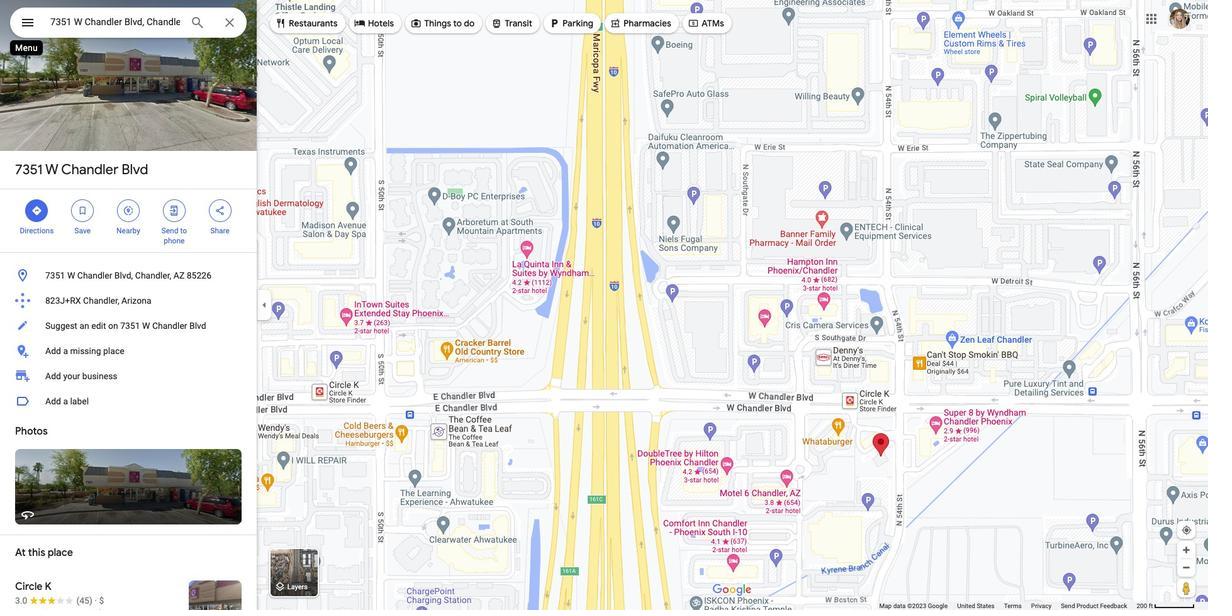 Task type: locate. For each thing, give the bounding box(es) containing it.
1 vertical spatial chandler,
[[83, 296, 119, 306]]

place right this
[[48, 547, 73, 559]]

0 vertical spatial send
[[161, 227, 178, 235]]

7351 up 823j+rx
[[45, 271, 65, 281]]

to inside the "send to phone"
[[180, 227, 187, 235]]

at this place
[[15, 547, 73, 559]]

2 add from the top
[[45, 371, 61, 381]]


[[214, 204, 226, 218]]

add a missing place
[[45, 346, 124, 356]]

add your business link
[[0, 364, 257, 389]]

0 vertical spatial place
[[103, 346, 124, 356]]

suggest an edit on 7351 w chandler blvd
[[45, 321, 206, 331]]

 button
[[10, 8, 45, 40]]

united
[[957, 603, 975, 610]]

1 vertical spatial chandler
[[77, 271, 112, 281]]

ft
[[1149, 603, 1153, 610]]

add left label
[[45, 396, 61, 406]]

pharmacies
[[623, 18, 671, 29]]

blvd up 
[[122, 161, 148, 179]]

2 horizontal spatial w
[[142, 321, 150, 331]]

85226
[[187, 271, 211, 281]]

 parking
[[549, 16, 593, 30]]

0 vertical spatial add
[[45, 346, 61, 356]]

7351 inside button
[[45, 271, 65, 281]]

add for add your business
[[45, 371, 61, 381]]

chandler, left az
[[135, 271, 171, 281]]

©2023
[[907, 603, 926, 610]]

a left label
[[63, 396, 68, 406]]

0 vertical spatial a
[[63, 346, 68, 356]]

to left the do
[[453, 18, 462, 29]]

2 vertical spatial 7351
[[120, 321, 140, 331]]

None field
[[50, 14, 180, 30]]

1 vertical spatial 7351
[[45, 271, 65, 281]]

privacy button
[[1031, 602, 1051, 610]]

footer inside google maps element
[[879, 602, 1137, 610]]

1 a from the top
[[63, 346, 68, 356]]

1 vertical spatial send
[[1061, 603, 1075, 610]]

phone
[[164, 237, 185, 245]]

footer
[[879, 602, 1137, 610]]

2 a from the top
[[63, 396, 68, 406]]

suggest
[[45, 321, 77, 331]]

add down suggest
[[45, 346, 61, 356]]

send up phone at top
[[161, 227, 178, 235]]

1 vertical spatial add
[[45, 371, 61, 381]]

send inside button
[[1061, 603, 1075, 610]]

1 horizontal spatial to
[[453, 18, 462, 29]]

7351 up 
[[15, 161, 43, 179]]

on
[[108, 321, 118, 331]]

0 vertical spatial to
[[453, 18, 462, 29]]

1 vertical spatial a
[[63, 396, 68, 406]]

 pharmacies
[[610, 16, 671, 30]]

0 horizontal spatial chandler,
[[83, 296, 119, 306]]

200 ft button
[[1137, 603, 1195, 610]]

arizona
[[121, 296, 151, 306]]

3 add from the top
[[45, 396, 61, 406]]

chandler,
[[135, 271, 171, 281], [83, 296, 119, 306]]

1 vertical spatial place
[[48, 547, 73, 559]]

2 horizontal spatial 7351
[[120, 321, 140, 331]]

send left product
[[1061, 603, 1075, 610]]

1 vertical spatial w
[[67, 271, 75, 281]]

chandler for blvd
[[61, 161, 118, 179]]

place down on
[[103, 346, 124, 356]]

1 horizontal spatial chandler,
[[135, 271, 171, 281]]

share
[[210, 227, 230, 235]]

photos
[[15, 425, 48, 438]]

1 horizontal spatial send
[[1061, 603, 1075, 610]]

$
[[99, 596, 104, 606]]

missing
[[70, 346, 101, 356]]

business
[[82, 371, 117, 381]]

3.0 stars 45 reviews image
[[15, 595, 92, 607]]

send
[[161, 227, 178, 235], [1061, 603, 1075, 610]]

0 horizontal spatial send
[[161, 227, 178, 235]]

edit
[[91, 321, 106, 331]]


[[491, 16, 502, 30]]

chandler inside button
[[152, 321, 187, 331]]

w up directions
[[45, 161, 58, 179]]

0 horizontal spatial w
[[45, 161, 58, 179]]

price: inexpensive image
[[99, 596, 104, 606]]

1 vertical spatial blvd
[[189, 321, 206, 331]]

k
[[45, 581, 51, 593]]

w up 823j+rx
[[67, 271, 75, 281]]

2 vertical spatial w
[[142, 321, 150, 331]]

7351 right on
[[120, 321, 140, 331]]

(45)
[[76, 596, 92, 606]]

1 add from the top
[[45, 346, 61, 356]]

0 horizontal spatial blvd
[[122, 161, 148, 179]]

to up phone at top
[[180, 227, 187, 235]]

0 horizontal spatial 7351
[[15, 161, 43, 179]]

chandler, inside '823j+rx chandler, arizona' 'button'
[[83, 296, 119, 306]]

1 horizontal spatial blvd
[[189, 321, 206, 331]]

google
[[928, 603, 948, 610]]

states
[[977, 603, 995, 610]]

0 vertical spatial chandler
[[61, 161, 118, 179]]

chandler inside button
[[77, 271, 112, 281]]

7351 for 7351 w chandler blvd
[[15, 161, 43, 179]]

chandler
[[61, 161, 118, 179], [77, 271, 112, 281], [152, 321, 187, 331]]

chandler, up 'edit'
[[83, 296, 119, 306]]

 search field
[[10, 8, 247, 40]]

2 vertical spatial add
[[45, 396, 61, 406]]

a for label
[[63, 396, 68, 406]]

w inside button
[[67, 271, 75, 281]]

7351 w chandler blvd main content
[[0, 0, 257, 610]]

layers
[[287, 583, 308, 592]]

add your business
[[45, 371, 117, 381]]

7351
[[15, 161, 43, 179], [45, 271, 65, 281], [120, 321, 140, 331]]

to
[[453, 18, 462, 29], [180, 227, 187, 235]]

1 vertical spatial to
[[180, 227, 187, 235]]

add a label button
[[0, 389, 257, 414]]

chandler up 823j+rx chandler, arizona
[[77, 271, 112, 281]]

0 vertical spatial chandler,
[[135, 271, 171, 281]]

1 horizontal spatial 7351
[[45, 271, 65, 281]]

a left missing
[[63, 346, 68, 356]]

1 horizontal spatial place
[[103, 346, 124, 356]]

show street view coverage image
[[1177, 579, 1195, 598]]

blvd down 85226
[[189, 321, 206, 331]]


[[688, 16, 699, 30]]

chandler up 
[[61, 161, 118, 179]]

send for send to phone
[[161, 227, 178, 235]]

zoom in image
[[1182, 545, 1191, 555]]

0 horizontal spatial to
[[180, 227, 187, 235]]

add
[[45, 346, 61, 356], [45, 371, 61, 381], [45, 396, 61, 406]]

footer containing map data ©2023 google
[[879, 602, 1137, 610]]

send inside the "send to phone"
[[161, 227, 178, 235]]

hotels
[[368, 18, 394, 29]]

chandler for blvd,
[[77, 271, 112, 281]]

a
[[63, 346, 68, 356], [63, 396, 68, 406]]

1 horizontal spatial w
[[67, 271, 75, 281]]

0 vertical spatial w
[[45, 161, 58, 179]]

2 vertical spatial chandler
[[152, 321, 187, 331]]

7351 w chandler blvd, chandler, az 85226
[[45, 271, 211, 281]]

place
[[103, 346, 124, 356], [48, 547, 73, 559]]

·
[[95, 596, 97, 606]]

0 vertical spatial 7351
[[15, 161, 43, 179]]


[[20, 14, 35, 31]]

privacy
[[1031, 603, 1051, 610]]

add left your
[[45, 371, 61, 381]]

w down arizona
[[142, 321, 150, 331]]

united states
[[957, 603, 995, 610]]

blvd
[[122, 161, 148, 179], [189, 321, 206, 331]]

 hotels
[[354, 16, 394, 30]]

200
[[1137, 603, 1147, 610]]

chandler up add a missing place button
[[152, 321, 187, 331]]



Task type: describe. For each thing, give the bounding box(es) containing it.
label
[[70, 396, 89, 406]]

7351 inside button
[[120, 321, 140, 331]]

product
[[1077, 603, 1099, 610]]

200 ft
[[1137, 603, 1153, 610]]

suggest an edit on 7351 w chandler blvd button
[[0, 313, 257, 338]]

google account: michelle dermenjian  
(michelle.dermenjian@adept.ai) image
[[1170, 9, 1190, 29]]

send to phone
[[161, 227, 187, 245]]

this
[[28, 547, 45, 559]]


[[354, 16, 365, 30]]

w inside button
[[142, 321, 150, 331]]

w for 7351 w chandler blvd
[[45, 161, 58, 179]]


[[168, 204, 180, 218]]

save
[[74, 227, 91, 235]]

actions for 7351 w chandler blvd region
[[0, 189, 257, 252]]

at
[[15, 547, 26, 559]]


[[610, 16, 621, 30]]

united states button
[[957, 602, 995, 610]]

map
[[879, 603, 892, 610]]

do
[[464, 18, 475, 29]]

place inside button
[[103, 346, 124, 356]]

google maps element
[[0, 0, 1208, 610]]

 transit
[[491, 16, 532, 30]]


[[410, 16, 422, 30]]

 restaurants
[[275, 16, 338, 30]]

chandler, inside "7351 w chandler blvd, chandler, az 85226" button
[[135, 271, 171, 281]]

blvd,
[[114, 271, 133, 281]]

7351 w chandler blvd
[[15, 161, 148, 179]]

823j+rx chandler, arizona
[[45, 296, 151, 306]]

circle
[[15, 581, 42, 593]]

add for add a label
[[45, 396, 61, 406]]


[[275, 16, 286, 30]]

map data ©2023 google
[[879, 603, 948, 610]]

terms
[[1004, 603, 1022, 610]]

send product feedback button
[[1061, 602, 1127, 610]]

add for add a missing place
[[45, 346, 61, 356]]

terms button
[[1004, 602, 1022, 610]]

data
[[893, 603, 906, 610]]

0 vertical spatial blvd
[[122, 161, 148, 179]]

restaurants
[[289, 18, 338, 29]]


[[31, 204, 42, 218]]

823j+rx
[[45, 296, 81, 306]]

to inside  things to do
[[453, 18, 462, 29]]

3.0
[[15, 596, 27, 606]]

add a label
[[45, 396, 89, 406]]


[[549, 16, 560, 30]]

send for send product feedback
[[1061, 603, 1075, 610]]

transit
[[505, 18, 532, 29]]

7351 for 7351 w chandler blvd, chandler, az 85226
[[45, 271, 65, 281]]

add a missing place button
[[0, 338, 257, 364]]

 things to do
[[410, 16, 475, 30]]

zoom out image
[[1182, 563, 1191, 573]]

0 horizontal spatial place
[[48, 547, 73, 559]]

· $
[[95, 596, 104, 606]]

nearby
[[116, 227, 140, 235]]


[[123, 204, 134, 218]]

w for 7351 w chandler blvd, chandler, az 85226
[[67, 271, 75, 281]]

none field inside 7351 w chandler blvd, chandler, az 85226 field
[[50, 14, 180, 30]]

atms
[[701, 18, 724, 29]]

send product feedback
[[1061, 603, 1127, 610]]

823j+rx chandler, arizona button
[[0, 288, 257, 313]]

az
[[174, 271, 185, 281]]

collapse side panel image
[[257, 298, 271, 312]]


[[77, 204, 88, 218]]

your
[[63, 371, 80, 381]]

a for missing
[[63, 346, 68, 356]]

7351 w chandler blvd, chandler, az 85226 button
[[0, 263, 257, 288]]

parking
[[563, 18, 593, 29]]

 atms
[[688, 16, 724, 30]]

feedback
[[1100, 603, 1127, 610]]

things
[[424, 18, 451, 29]]

directions
[[20, 227, 54, 235]]

show your location image
[[1181, 525, 1192, 536]]

an
[[80, 321, 89, 331]]

7351 W Chandler Blvd, Chandler, AZ 85226 field
[[10, 8, 247, 38]]

blvd inside button
[[189, 321, 206, 331]]

circle k
[[15, 581, 51, 593]]



Task type: vqa. For each thing, say whether or not it's contained in the screenshot.
daily on the right of the page
no



